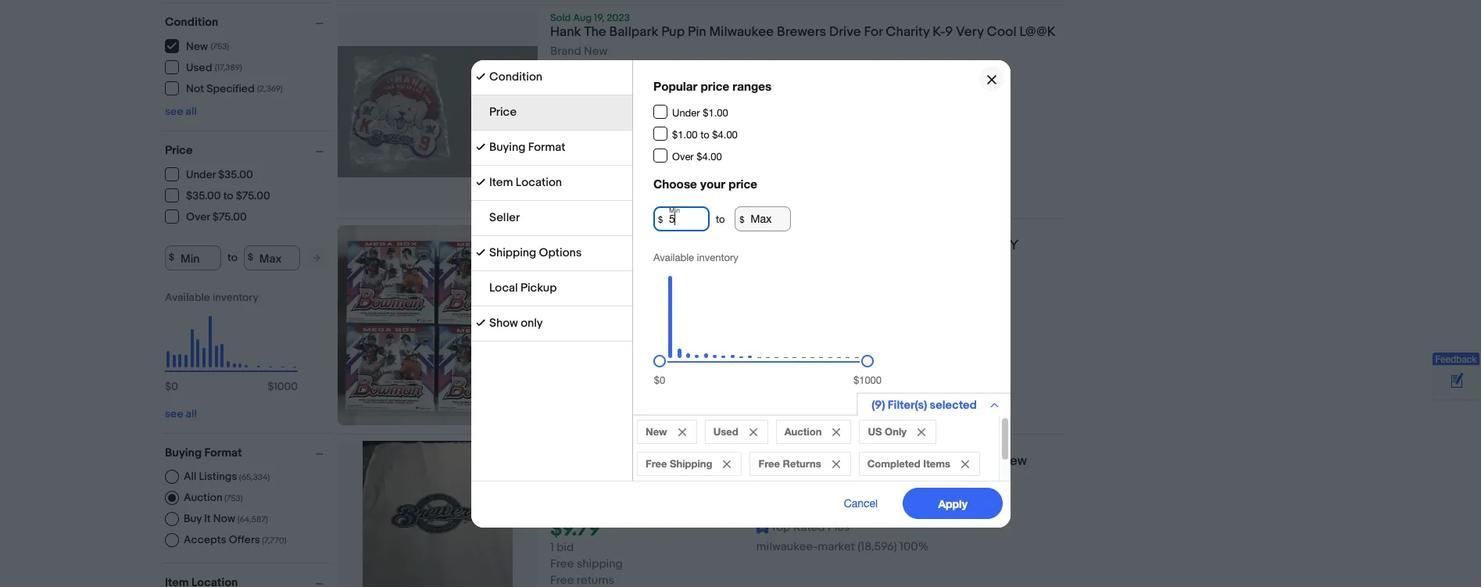Task type: vqa. For each thing, say whether or not it's contained in the screenshot.
Under
yes



Task type: describe. For each thing, give the bounding box(es) containing it.
top rated plus for $13.99
[[771, 74, 850, 89]]

now
[[213, 512, 235, 525]]

remove filter - shipping options - free shipping image
[[723, 460, 731, 468]]

top for $13.99
[[771, 74, 791, 89]]

x
[[874, 454, 881, 469]]

over $75.00 link
[[165, 209, 248, 224]]

2023 for $13.99
[[607, 12, 630, 24]]

filter applied image for show only
[[476, 318, 485, 327]]

us
[[868, 425, 882, 437]]

format for buying format tab
[[528, 140, 565, 154]]

active inside view similar active items sell one like this
[[616, 374, 649, 389]]

free for free returns view similar active items sell one like this
[[550, 128, 574, 142]]

1 bid for $9.79
[[550, 540, 574, 555]]

popular price ranges
[[653, 79, 771, 93]]

0 horizontal spatial graph of available inventory between $0 and $1000+ image
[[165, 290, 298, 401]]

free for free shipping
[[550, 341, 574, 356]]

lot
[[550, 238, 573, 253]]

all
[[184, 469, 197, 483]]

sell inside free returns view similar active items sell one like this
[[550, 160, 570, 175]]

filter(s)
[[887, 397, 927, 412]]

bid for $9.79
[[557, 540, 574, 555]]

 (64,587) Items text field
[[235, 514, 268, 524]]

free inside "milwaukee-market (18,596) 100% free shipping"
[[550, 557, 574, 572]]

show only tab
[[471, 306, 632, 341]]

only
[[520, 315, 543, 330]]

$ 1000
[[267, 380, 298, 393]]

one inside view similar active items sell one like this
[[573, 390, 593, 405]]

drive
[[829, 24, 861, 40]]

under $35.00
[[186, 168, 253, 181]]

remove filter - show only - free returns image
[[832, 460, 840, 468]]

lot of 4 (four) 2021 bowman baseball trading cards mega boxes factory sealed link
[[550, 238, 1065, 274]]

new inside sold  aug 19, 2023 lot of 4 (four) 2021 bowman baseball trading cards mega boxes factory sealed brand new
[[584, 274, 608, 288]]

see all button for condition
[[165, 104, 197, 118]]

2023 for $79.99
[[607, 225, 630, 238]]

sold  aug 19, 2023 hank the ballpark pup pin milwaukee brewers drive for charity k-9 very cool l@@k brand new
[[550, 12, 1056, 59]]

1 vertical spatial $75.00
[[212, 210, 247, 224]]

item
[[489, 175, 513, 190]]

56"
[[884, 454, 904, 469]]

auction for auction
[[784, 425, 821, 437]]

buy it now (64,587)
[[184, 512, 268, 525]]

very
[[956, 24, 984, 40]]

new inside sold  aug 19, 2023 hank the ballpark pup pin milwaukee brewers drive for charity k-9 very cool l@@k brand new
[[584, 44, 608, 59]]

(9)
[[871, 397, 885, 412]]

1000
[[274, 380, 298, 393]]

1 vertical spatial $1.00
[[672, 128, 697, 140]]

active inside free returns view similar active items sell one like this
[[616, 144, 649, 159]]

the
[[584, 24, 606, 40]]

 (7,770) Items text field
[[260, 535, 287, 545]]

under for under $35.00
[[186, 168, 216, 181]]

shipping options tab
[[471, 236, 632, 271]]

(17,389)
[[215, 63, 242, 73]]

under $35.00 link
[[165, 167, 254, 181]]

(9) filter(s) selected
[[871, 397, 977, 412]]

similar inside view similar active items sell one like this
[[579, 374, 614, 389]]

all for price
[[186, 407, 197, 420]]

buy
[[184, 512, 202, 525]]

sold for $13.99
[[550, 12, 571, 24]]

$ 0
[[165, 380, 178, 393]]

all for condition
[[186, 104, 197, 118]]

l@@k inside milwaukee brewers promo sga blanket big huge 39" x 56" baseball brand new l@@k !
[[550, 470, 587, 486]]

bid for $13.99
[[557, 95, 574, 110]]

2 view similar active items link from the top
[[550, 374, 681, 389]]

options
[[539, 245, 581, 260]]

accepts
[[184, 533, 226, 546]]

39"
[[851, 454, 871, 469]]

over $4.00
[[672, 150, 722, 162]]

for
[[864, 24, 883, 40]]

available for leftmost graph of available inventory between $0 and $1000+ image
[[165, 290, 210, 304]]

top rated plus for $9.79
[[771, 520, 850, 535]]

bowman
[[684, 238, 736, 253]]

price button
[[165, 143, 331, 158]]

pickup
[[520, 280, 556, 295]]

milwaukee- for milwaukee-market (18,596) 100%
[[756, 94, 818, 109]]

price inside tab list
[[489, 104, 516, 119]]

baseball for trading
[[739, 238, 791, 253]]

1 for $9.79
[[550, 540, 554, 555]]

buying format for buying format tab
[[489, 140, 565, 154]]

$35.00 to $75.00
[[186, 189, 270, 202]]

over for over $4.00
[[672, 150, 694, 162]]

4
[[596, 238, 605, 253]]

milwaukee-market (18,596) 100%
[[756, 94, 929, 109]]

1 vertical spatial shipping
[[670, 457, 712, 469]]

see for price
[[165, 407, 183, 420]]

condition for condition tab
[[489, 69, 542, 84]]

huge
[[815, 454, 848, 469]]

cool
[[987, 24, 1017, 40]]

hank
[[550, 24, 581, 40]]

1 vertical spatial price
[[728, 176, 757, 190]]

$35.00 to $75.00 link
[[165, 188, 271, 202]]

free shipping
[[550, 341, 623, 356]]

1 vertical spatial price
[[165, 143, 193, 158]]

show
[[489, 315, 518, 330]]

milwaukee-market (18,596) 100% free shipping
[[550, 540, 929, 572]]

(65,334)
[[239, 472, 270, 482]]

1 bid for $13.99
[[550, 95, 574, 110]]

auction for auction (753)
[[184, 491, 222, 504]]

hank the ballpark pup pin milwaukee brewers drive for charity k-9 very cool l@@k image
[[338, 46, 538, 177]]

over for over $75.00
[[186, 210, 210, 224]]

promo
[[670, 454, 710, 469]]

new up used (17,389)
[[186, 40, 208, 53]]

specified
[[207, 82, 255, 95]]

graph of available inventory between $0 and $1000+ image inside dialog
[[653, 251, 875, 367]]

19, for $79.99
[[594, 225, 604, 238]]

view inside free returns view similar active items sell one like this
[[550, 144, 576, 159]]

us only
[[868, 425, 906, 437]]

brand inside milwaukee brewers promo sga blanket big huge 39" x 56" baseball brand new l@@k !
[[962, 454, 997, 469]]

milwaukee- for milwaukee-market (18,596) 100% free shipping
[[756, 540, 818, 555]]

maximum value in $ text field inside dialog
[[735, 206, 791, 231]]

free shipping
[[645, 457, 712, 469]]

(753) for new
[[211, 41, 229, 52]]

cancel
[[844, 497, 878, 509]]

filter applied image for condition
[[476, 72, 485, 81]]

remove filter - item location - us only image
[[917, 428, 925, 436]]

1 vertical spatial inventory
[[213, 290, 259, 304]]

filter applied image for buying format
[[476, 142, 485, 151]]

blanket
[[744, 454, 789, 469]]

apply
[[938, 496, 967, 510]]

shipping options
[[489, 245, 581, 260]]

hank the ballpark pup pin milwaukee brewers drive for charity k-9 very cool l@@k link
[[550, 24, 1065, 45]]

over $75.00
[[186, 210, 247, 224]]

to up bowman
[[716, 213, 725, 225]]

remove filter - condition - used image
[[749, 428, 757, 436]]

used for used (17,389)
[[186, 61, 212, 74]]

ranges
[[732, 79, 771, 93]]

buying for buying format tab
[[489, 140, 525, 154]]

100% for milwaukee-market (18,596) 100% free shipping
[[900, 540, 929, 555]]

item location tab
[[471, 165, 632, 201]]

items inside view similar active items sell one like this
[[651, 374, 681, 389]]

see all button for price
[[165, 407, 197, 420]]

listings
[[199, 469, 237, 483]]

0 vertical spatial $75.00
[[236, 189, 270, 202]]

0 vertical spatial $1.00
[[703, 106, 728, 118]]

under $1.00
[[672, 106, 728, 118]]

see for condition
[[165, 104, 183, 118]]

ballpark
[[609, 24, 658, 40]]

apply button
[[903, 487, 1003, 519]]

(7,770)
[[262, 535, 287, 545]]

see all for price
[[165, 407, 197, 420]]

milwaukee brewers promo sga blanket big huge 39" x 56" baseball brand new l@@k !
[[550, 454, 1027, 486]]

milwaukee inside milwaukee brewers promo sga blanket big huge 39" x 56" baseball brand new l@@k !
[[550, 454, 615, 469]]

feedback
[[1436, 354, 1477, 365]]

1 vertical spatial minimum value in $ text field
[[165, 245, 221, 270]]

it
[[204, 512, 211, 525]]

offers
[[229, 533, 260, 546]]

to down over $75.00
[[227, 251, 238, 264]]

cancel button
[[826, 487, 895, 519]]

milwaukee brewers promo sga blanket big huge 39" x 56" baseball brand new l@@k ! image
[[363, 441, 513, 587]]

buying for buying format dropdown button
[[165, 445, 202, 460]]

0 horizontal spatial maximum value in $ text field
[[244, 245, 300, 270]]

aug for $13.99
[[573, 12, 592, 24]]

free returns
[[758, 457, 821, 469]]

location
[[515, 175, 562, 190]]

(2,369)
[[257, 84, 283, 94]]

0
[[171, 380, 178, 393]]

1 horizontal spatial minimum value in $ text field
[[653, 206, 709, 231]]

big
[[792, 454, 812, 469]]

aug for $79.99
[[573, 225, 592, 238]]

(9) filter(s) selected button
[[856, 392, 1010, 416]]

see all for condition
[[165, 104, 197, 118]]

19, for $13.99
[[594, 12, 604, 24]]

(18,596) for milwaukee-market (18,596) 100% free shipping
[[858, 540, 897, 555]]



Task type: locate. For each thing, give the bounding box(es) containing it.
1 top rated plus from the top
[[771, 74, 850, 89]]

1 sell from the top
[[550, 160, 570, 175]]

$4.00 down under $1.00
[[712, 128, 737, 140]]

1 filter applied image from the top
[[476, 177, 485, 186]]

top
[[771, 74, 791, 89], [771, 520, 791, 535]]

milwaukee brewers promo sga blanket big huge 39" x 56" baseball brand new l@@k ! heading
[[550, 454, 1027, 486]]

aug
[[573, 12, 592, 24], [573, 225, 592, 238]]

0 vertical spatial active
[[616, 144, 649, 159]]

(18,596) inside "milwaukee-market (18,596) 100% free shipping"
[[858, 540, 897, 555]]

format up all listings (65,334)
[[204, 445, 242, 460]]

under down popular
[[672, 106, 700, 118]]

1 vertical spatial $4.00
[[696, 150, 722, 162]]

baseball for brand
[[907, 454, 959, 469]]

2 shipping from the top
[[577, 557, 623, 572]]

0 vertical spatial (753)
[[211, 41, 229, 52]]

popular
[[653, 79, 697, 93]]

2 aug from the top
[[573, 225, 592, 238]]

(18,596)
[[858, 94, 897, 109], [858, 540, 897, 555]]

aug left 4 at top
[[573, 225, 592, 238]]

not
[[186, 82, 204, 95]]

2 1 from the top
[[550, 540, 554, 555]]

active down free shipping
[[616, 374, 649, 389]]

$35.00
[[218, 168, 253, 181], [186, 189, 221, 202]]

top for $9.79
[[771, 520, 791, 535]]

active left over $4.00
[[616, 144, 649, 159]]

free for free returns
[[758, 457, 780, 469]]

pup
[[661, 24, 685, 40]]

2 1 bid from the top
[[550, 540, 574, 555]]

1 vertical spatial see
[[165, 407, 183, 420]]

aug left ballpark
[[573, 12, 592, 24]]

0 vertical spatial filter applied image
[[476, 177, 485, 186]]

0 vertical spatial view similar active items link
[[550, 144, 681, 159]]

1 one from the top
[[573, 160, 593, 175]]

(753) for auction
[[224, 493, 243, 503]]

2 milwaukee- from the top
[[756, 540, 818, 555]]

price down condition tab
[[489, 104, 516, 119]]

100% down apply button
[[900, 540, 929, 555]]

local pickup
[[489, 280, 556, 295]]

buying format
[[489, 140, 565, 154], [165, 445, 242, 460]]

2 similar from the top
[[579, 374, 614, 389]]

1 100% from the top
[[900, 94, 929, 109]]

used left remove filter - condition - used icon
[[713, 425, 738, 437]]

items inside free returns view similar active items sell one like this
[[651, 144, 681, 159]]

brand down sealed in the top of the page
[[550, 274, 581, 288]]

returns
[[782, 457, 821, 469]]

used
[[186, 61, 212, 74], [713, 425, 738, 437]]

sold up options
[[550, 225, 571, 238]]

1 19, from the top
[[594, 12, 604, 24]]

2 filter applied image from the top
[[476, 247, 485, 257]]

Maximum Value in $ text field
[[735, 206, 791, 231], [244, 245, 300, 270]]

(753) inside new (753)
[[211, 41, 229, 52]]

 (65,334) Items text field
[[237, 472, 270, 482]]

filter applied image inside item location tab
[[476, 177, 485, 186]]

maximum value in $ text field down over $75.00
[[244, 245, 300, 270]]

1 horizontal spatial milwaukee
[[709, 24, 774, 40]]

view up item location tab
[[550, 144, 576, 159]]

2 this from the top
[[617, 390, 636, 405]]

1 horizontal spatial auction
[[784, 425, 821, 437]]

2 one from the top
[[573, 390, 593, 405]]

0 vertical spatial 1 bid
[[550, 95, 574, 110]]

2 items from the top
[[651, 374, 681, 389]]

1 top from the top
[[771, 74, 791, 89]]

1 vertical spatial auction
[[184, 491, 222, 504]]

condition up new (753)
[[165, 14, 218, 29]]

1 vertical spatial similar
[[579, 374, 614, 389]]

brewers inside milwaukee brewers promo sga blanket big huge 39" x 56" baseball brand new l@@k !
[[618, 454, 667, 469]]

condition tab
[[471, 60, 632, 95]]

sell one like this link down free shipping
[[550, 390, 636, 405]]

0 vertical spatial l@@k
[[1020, 24, 1056, 40]]

buying format for buying format dropdown button
[[165, 445, 242, 460]]

used for used
[[713, 425, 738, 437]]

brand right items
[[962, 454, 997, 469]]

1 vertical spatial brewers
[[618, 454, 667, 469]]

milwaukee brewers promo sga blanket big huge 39" x 56" baseball brand new l@@k ! link
[[550, 454, 1065, 490]]

shipping down $9.79
[[577, 557, 623, 572]]

buying format inside buying format tab
[[489, 140, 565, 154]]

1 vertical spatial format
[[204, 445, 242, 460]]

1 horizontal spatial buying
[[489, 140, 525, 154]]

0 vertical spatial auction
[[784, 425, 821, 437]]

sold inside sold  aug 19, 2023 lot of 4 (four) 2021 bowman baseball trading cards mega boxes factory sealed brand new
[[550, 225, 571, 238]]

2 vertical spatial filter applied image
[[476, 318, 485, 327]]

over up the choose
[[672, 150, 694, 162]]

2 top from the top
[[771, 520, 791, 535]]

2 view from the top
[[550, 374, 576, 389]]

rated for $13.99
[[793, 74, 825, 89]]

pin
[[688, 24, 706, 40]]

completed
[[867, 457, 920, 469]]

completed items
[[867, 457, 950, 469]]

1 bid from the top
[[557, 95, 574, 110]]

$75.00 down $35.00 to $75.00
[[212, 210, 247, 224]]

 (753) Items text field
[[222, 493, 243, 503]]

$79.99
[[550, 302, 612, 326]]

1 vertical spatial 2023
[[607, 225, 630, 238]]

top down sold  aug 19, 2023 hank the ballpark pup pin milwaukee brewers drive for charity k-9 very cool l@@k brand new
[[771, 74, 791, 89]]

sell inside view similar active items sell one like this
[[550, 390, 570, 405]]

1 vertical spatial plus
[[828, 520, 850, 535]]

hank the ballpark pup pin milwaukee brewers drive for charity k-9 very cool l@@k heading
[[550, 24, 1056, 40]]

available inventory
[[653, 251, 738, 263], [165, 290, 259, 304]]

0 horizontal spatial baseball
[[739, 238, 791, 253]]

all down not
[[186, 104, 197, 118]]

0 vertical spatial condition
[[165, 14, 218, 29]]

dialog containing condition
[[0, 0, 1481, 587]]

new right remove filter - show only - completed items icon
[[1000, 454, 1027, 469]]

trading
[[794, 238, 839, 253]]

tab list containing condition
[[471, 60, 632, 341]]

sealed
[[550, 254, 598, 270]]

1 vertical spatial 1
[[550, 540, 554, 555]]

factory
[[960, 238, 1019, 253]]

one inside free returns view similar active items sell one like this
[[573, 160, 593, 175]]

1 horizontal spatial format
[[528, 140, 565, 154]]

1 sell one like this link from the top
[[550, 160, 636, 175]]

19, inside sold  aug 19, 2023 hank the ballpark pup pin milwaukee brewers drive for charity k-9 very cool l@@k brand new
[[594, 12, 604, 24]]

condition for condition dropdown button
[[165, 14, 218, 29]]

aug inside sold  aug 19, 2023 hank the ballpark pup pin milwaukee brewers drive for charity k-9 very cool l@@k brand new
[[573, 12, 592, 24]]

milwaukee- down ranges
[[756, 94, 818, 109]]

1 horizontal spatial condition
[[489, 69, 542, 84]]

0 horizontal spatial buying format
[[165, 445, 242, 460]]

(18,596) down for
[[858, 94, 897, 109]]

view similar active items link
[[550, 144, 681, 159], [550, 374, 681, 389]]

1 2023 from the top
[[607, 12, 630, 24]]

price up under $1.00
[[700, 79, 729, 93]]

auction up it
[[184, 491, 222, 504]]

view similar active items sell one like this
[[550, 374, 681, 405]]

(64,587)
[[237, 514, 268, 524]]

1 see all button from the top
[[165, 104, 197, 118]]

see all down not
[[165, 104, 197, 118]]

$75.00 down under $35.00
[[236, 189, 270, 202]]

to
[[700, 128, 709, 140], [223, 189, 233, 202], [716, 213, 725, 225], [227, 251, 238, 264]]

buying format up item location
[[489, 140, 565, 154]]

2 rated from the top
[[793, 520, 825, 535]]

selected
[[930, 397, 977, 412]]

100% down charity
[[900, 94, 929, 109]]

$4.00 down $1.00 to $4.00
[[696, 150, 722, 162]]

1 vertical spatial sold
[[550, 225, 571, 238]]

shipping inside "tab"
[[489, 245, 536, 260]]

1 all from the top
[[186, 104, 197, 118]]

0 vertical spatial sold
[[550, 12, 571, 24]]

items up remove filter - condition - new 'image'
[[651, 374, 681, 389]]

this left over $4.00
[[617, 160, 636, 175]]

2 sell one like this link from the top
[[550, 390, 636, 405]]

k-
[[933, 24, 945, 40]]

plus
[[828, 74, 850, 89], [828, 520, 850, 535]]

buying format button
[[165, 445, 331, 460]]

items up the choose
[[651, 144, 681, 159]]

buying up all
[[165, 445, 202, 460]]

0 vertical spatial items
[[651, 144, 681, 159]]

see all button down not
[[165, 104, 197, 118]]

this inside view similar active items sell one like this
[[617, 390, 636, 405]]

sell one like this link
[[550, 160, 636, 175], [550, 390, 636, 405]]

auction up 'big'
[[784, 425, 821, 437]]

baseball left the trading
[[739, 238, 791, 253]]

used (17,389)
[[186, 61, 242, 74]]

filter applied image
[[476, 177, 485, 186], [476, 247, 485, 257]]

1 vertical spatial available inventory
[[165, 290, 259, 304]]

to down under $1.00
[[700, 128, 709, 140]]

1 horizontal spatial price
[[489, 104, 516, 119]]

milwaukee up the !
[[550, 454, 615, 469]]

1 horizontal spatial brewers
[[777, 24, 826, 40]]

milwaukee- inside "milwaukee-market (18,596) 100% free shipping"
[[756, 540, 818, 555]]

1 shipping from the top
[[577, 341, 623, 356]]

1 horizontal spatial inventory
[[697, 251, 738, 263]]

brand inside sold  aug 19, 2023 hank the ballpark pup pin milwaukee brewers drive for charity k-9 very cool l@@k brand new
[[550, 44, 581, 59]]

1 vertical spatial 19,
[[594, 225, 604, 238]]

1 horizontal spatial available
[[653, 251, 694, 263]]

1 vertical spatial like
[[595, 390, 614, 405]]

this inside free returns view similar active items sell one like this
[[617, 160, 636, 175]]

1 vertical spatial (753)
[[224, 493, 243, 503]]

(753) up used (17,389)
[[211, 41, 229, 52]]

brewers left promo
[[618, 454, 667, 469]]

2 top rated plus from the top
[[771, 520, 850, 535]]

sold for $79.99
[[550, 225, 571, 238]]

2 sold from the top
[[550, 225, 571, 238]]

sold
[[550, 12, 571, 24], [550, 225, 571, 238]]

view inside view similar active items sell one like this
[[550, 374, 576, 389]]

see all
[[165, 104, 197, 118], [165, 407, 197, 420]]

0 vertical spatial used
[[186, 61, 212, 74]]

free for free shipping
[[645, 457, 667, 469]]

item location
[[489, 175, 562, 190]]

0 vertical spatial see all
[[165, 104, 197, 118]]

1 horizontal spatial over
[[672, 150, 694, 162]]

like inside free returns view similar active items sell one like this
[[595, 160, 614, 175]]

0 vertical spatial bid
[[557, 95, 574, 110]]

2 filter applied image from the top
[[476, 142, 485, 151]]

0 vertical spatial $35.00
[[218, 168, 253, 181]]

see all down 0
[[165, 407, 197, 420]]

1 horizontal spatial graph of available inventory between $0 and $1000+ image
[[653, 251, 875, 367]]

plus for $13.99
[[828, 74, 850, 89]]

milwaukee- down milwaukee brewers promo sga blanket big huge 39" x 56" baseball brand new l@@k !
[[756, 540, 818, 555]]

remove filter - condition - new image
[[678, 428, 686, 436]]

filter applied image left item
[[476, 177, 485, 186]]

19, right hank
[[594, 12, 604, 24]]

l@@k
[[1020, 24, 1056, 40], [550, 470, 587, 486]]

filter applied image
[[476, 72, 485, 81], [476, 142, 485, 151], [476, 318, 485, 327]]

0 vertical spatial buying
[[489, 140, 525, 154]]

1 (18,596) from the top
[[858, 94, 897, 109]]

1 horizontal spatial $1.00
[[703, 106, 728, 118]]

1 vertical spatial over
[[186, 210, 210, 224]]

sold inside sold  aug 19, 2023 hank the ballpark pup pin milwaukee brewers drive for charity k-9 very cool l@@k brand new
[[550, 12, 571, 24]]

one down free shipping
[[573, 390, 593, 405]]

1 milwaukee- from the top
[[756, 94, 818, 109]]

$1.00 up $1.00 to $4.00
[[703, 106, 728, 118]]

!
[[589, 470, 594, 486]]

1 view from the top
[[550, 144, 576, 159]]

0 horizontal spatial auction
[[184, 491, 222, 504]]

0 vertical spatial 19,
[[594, 12, 604, 24]]

maximum value in $ text field up the lot of 4 (four) 2021 bowman baseball trading cards mega boxes factory sealed heading
[[735, 206, 791, 231]]

3 filter applied image from the top
[[476, 318, 485, 327]]

0 vertical spatial price
[[700, 79, 729, 93]]

2 19, from the top
[[594, 225, 604, 238]]

brewers inside sold  aug 19, 2023 hank the ballpark pup pin milwaukee brewers drive for charity k-9 very cool l@@k brand new
[[777, 24, 826, 40]]

rated up milwaukee-market (18,596) 100%
[[793, 74, 825, 89]]

not specified (2,369)
[[186, 82, 283, 95]]

all listings (65,334)
[[184, 469, 270, 483]]

inventory
[[697, 251, 738, 263], [213, 290, 259, 304]]

1 horizontal spatial l@@k
[[1020, 24, 1056, 40]]

1 horizontal spatial used
[[713, 425, 738, 437]]

milwaukee-
[[756, 94, 818, 109], [756, 540, 818, 555]]

choose
[[653, 176, 697, 190]]

similar inside free returns view similar active items sell one like this
[[579, 144, 614, 159]]

1 aug from the top
[[573, 12, 592, 24]]

format for buying format dropdown button
[[204, 445, 242, 460]]

market
[[818, 94, 855, 109], [818, 540, 855, 555]]

$9.79
[[550, 518, 601, 542]]

1 see all from the top
[[165, 104, 197, 118]]

1 vertical spatial see all
[[165, 407, 197, 420]]

(18,596) for milwaukee-market (18,596) 100%
[[858, 94, 897, 109]]

0 vertical spatial similar
[[579, 144, 614, 159]]

plus up milwaukee-market (18,596) 100%
[[828, 74, 850, 89]]

1 vertical spatial view similar active items link
[[550, 374, 681, 389]]

under for under $1.00
[[672, 106, 700, 118]]

1 1 from the top
[[550, 95, 554, 110]]

0 horizontal spatial used
[[186, 61, 212, 74]]

filter applied image inside show only tab
[[476, 318, 485, 327]]

milwaukee inside sold  aug 19, 2023 hank the ballpark pup pin milwaukee brewers drive for charity k-9 very cool l@@k brand new
[[709, 24, 774, 40]]

filter applied image left shipping options on the left of the page
[[476, 247, 485, 257]]

baseball inside sold  aug 19, 2023 lot of 4 (four) 2021 bowman baseball trading cards mega boxes factory sealed brand new
[[739, 238, 791, 253]]

one down returns
[[573, 160, 593, 175]]

brand down hank
[[550, 44, 581, 59]]

0 vertical spatial aug
[[573, 12, 592, 24]]

sell one like this link down returns
[[550, 160, 636, 175]]

cards
[[842, 238, 879, 253]]

2 see all from the top
[[165, 407, 197, 420]]

available inventory inside dialog
[[653, 251, 738, 263]]

1 plus from the top
[[828, 74, 850, 89]]

filter applied image for item
[[476, 177, 485, 186]]

like down returns
[[595, 160, 614, 175]]

0 vertical spatial market
[[818, 94, 855, 109]]

1 horizontal spatial maximum value in $ text field
[[735, 206, 791, 231]]

100% for milwaukee-market (18,596) 100%
[[900, 94, 929, 109]]

2 see from the top
[[165, 407, 183, 420]]

0 vertical spatial filter applied image
[[476, 72, 485, 81]]

0 vertical spatial shipping
[[577, 341, 623, 356]]

0 vertical spatial price
[[489, 104, 516, 119]]

available inside dialog
[[653, 251, 694, 263]]

plus down the cancel
[[828, 520, 850, 535]]

to down under $35.00
[[223, 189, 233, 202]]

1 vertical spatial aug
[[573, 225, 592, 238]]

condition button
[[165, 14, 331, 29]]

2 like from the top
[[595, 390, 614, 405]]

1 market from the top
[[818, 94, 855, 109]]

mega
[[882, 238, 917, 253]]

l@@k left the !
[[550, 470, 587, 486]]

0 vertical spatial sell one like this link
[[550, 160, 636, 175]]

0 horizontal spatial condition
[[165, 14, 218, 29]]

see all button down 0
[[165, 407, 197, 420]]

shipping down remove filter - condition - new 'image'
[[670, 457, 712, 469]]

1 items from the top
[[651, 144, 681, 159]]

over down $35.00 to $75.00 link
[[186, 210, 210, 224]]

like inside view similar active items sell one like this
[[595, 390, 614, 405]]

0 horizontal spatial over
[[186, 210, 210, 224]]

milwaukee
[[709, 24, 774, 40], [550, 454, 615, 469]]

new down "the"
[[584, 44, 608, 59]]

l@@k inside sold  aug 19, 2023 hank the ballpark pup pin milwaukee brewers drive for charity k-9 very cool l@@k brand new
[[1020, 24, 1056, 40]]

condition left $13.99
[[489, 69, 542, 84]]

0 vertical spatial maximum value in $ text field
[[735, 206, 791, 231]]

this down free shipping
[[617, 390, 636, 405]]

only
[[885, 425, 906, 437]]

filter applied image for shipping
[[476, 247, 485, 257]]

all
[[186, 104, 197, 118], [186, 407, 197, 420]]

filter applied image inside condition tab
[[476, 72, 485, 81]]

0 vertical spatial this
[[617, 160, 636, 175]]

1 view similar active items link from the top
[[550, 144, 681, 159]]

new inside milwaukee brewers promo sga blanket big huge 39" x 56" baseball brand new l@@k !
[[1000, 454, 1027, 469]]

similar down free shipping
[[579, 374, 614, 389]]

100% inside "milwaukee-market (18,596) 100% free shipping"
[[900, 540, 929, 555]]

$35.00 inside under $35.00 link
[[218, 168, 253, 181]]

1 vertical spatial see all button
[[165, 407, 197, 420]]

0 vertical spatial sell
[[550, 160, 570, 175]]

boxes
[[920, 238, 957, 253]]

0 vertical spatial buying format
[[489, 140, 565, 154]]

price
[[489, 104, 516, 119], [165, 143, 193, 158]]

2 see all button from the top
[[165, 407, 197, 420]]

baseball inside milwaukee brewers promo sga blanket big huge 39" x 56" baseball brand new l@@k !
[[907, 454, 959, 469]]

top rated plus up milwaukee-market (18,596) 100%
[[771, 74, 850, 89]]

0 horizontal spatial under
[[186, 168, 216, 181]]

shipping down seller
[[489, 245, 536, 260]]

0 vertical spatial milwaukee-
[[756, 94, 818, 109]]

plus for $9.79
[[828, 520, 850, 535]]

shipping
[[489, 245, 536, 260], [670, 457, 712, 469]]

0 horizontal spatial buying
[[165, 445, 202, 460]]

1 horizontal spatial buying format
[[489, 140, 565, 154]]

0 vertical spatial milwaukee
[[709, 24, 774, 40]]

dialog
[[0, 0, 1481, 587]]

2 plus from the top
[[828, 520, 850, 535]]

free inside free returns view similar active items sell one like this
[[550, 128, 574, 142]]

remove filter - show only - completed items image
[[961, 460, 969, 468]]

format inside buying format tab
[[528, 140, 565, 154]]

market inside "milwaukee-market (18,596) 100% free shipping"
[[818, 540, 855, 555]]

lot of 4 (four) 2021 bowman baseball trading cards mega boxes factory sealed heading
[[550, 238, 1019, 270]]

under up $35.00 to $75.00 link
[[186, 168, 216, 181]]

sga
[[713, 454, 741, 469]]

1 vertical spatial brand
[[550, 274, 581, 288]]

Minimum Value in $ text field
[[653, 206, 709, 231], [165, 245, 221, 270]]

condition inside tab
[[489, 69, 542, 84]]

buying inside tab
[[489, 140, 525, 154]]

1 like from the top
[[595, 160, 614, 175]]

2 2023 from the top
[[607, 225, 630, 238]]

0 vertical spatial $4.00
[[712, 128, 737, 140]]

new left remove filter - condition - new 'image'
[[645, 425, 667, 437]]

$1.00 to $4.00
[[672, 128, 737, 140]]

accepts offers (7,770)
[[184, 533, 287, 546]]

view similar active items link down returns
[[550, 144, 681, 159]]

sold  aug 19, 2023 lot of 4 (four) 2021 bowman baseball trading cards mega boxes factory sealed brand new
[[550, 225, 1019, 288]]

market down drive
[[818, 94, 855, 109]]

graph of available inventory between $0 and $1000+ image
[[653, 251, 875, 367], [165, 290, 298, 401]]

filter applied image inside buying format tab
[[476, 142, 485, 151]]

free returns view similar active items sell one like this
[[550, 128, 681, 175]]

brand inside sold  aug 19, 2023 lot of 4 (four) 2021 bowman baseball trading cards mega boxes factory sealed brand new
[[550, 274, 581, 288]]

baseball down remove filter - item location - us only icon
[[907, 454, 959, 469]]

1 see from the top
[[165, 104, 183, 118]]

(753) inside auction (753)
[[224, 493, 243, 503]]

buying format tab
[[471, 130, 632, 165]]

tab list
[[471, 60, 632, 341]]

shipping
[[577, 341, 623, 356], [577, 557, 623, 572]]

2023 right "the"
[[607, 12, 630, 24]]

returns
[[577, 128, 615, 142]]

1 vertical spatial l@@k
[[550, 470, 587, 486]]

100%
[[900, 94, 929, 109], [900, 540, 929, 555]]

2 active from the top
[[616, 374, 649, 389]]

0 horizontal spatial minimum value in $ text field
[[165, 245, 221, 270]]

0 vertical spatial inventory
[[697, 251, 738, 263]]

lot of 4 (four) 2021 bowman baseball trading cards mega boxes factory sealed image
[[338, 225, 538, 425]]

2 (18,596) from the top
[[858, 540, 897, 555]]

1 vertical spatial milwaukee-
[[756, 540, 818, 555]]

top up "milwaukee-market (18,596) 100% free shipping"
[[771, 520, 791, 535]]

show only
[[489, 315, 543, 330]]

remove filter - buying format - auction image
[[832, 428, 840, 436]]

buying format up all
[[165, 445, 242, 460]]

format
[[528, 140, 565, 154], [204, 445, 242, 460]]

this
[[617, 160, 636, 175], [617, 390, 636, 405]]

all up all
[[186, 407, 197, 420]]

shipping inside "milwaukee-market (18,596) 100% free shipping"
[[577, 557, 623, 572]]

0 vertical spatial available
[[653, 251, 694, 263]]

(18,596) down cancel button
[[858, 540, 897, 555]]

items
[[923, 457, 950, 469]]

brewers left drive
[[777, 24, 826, 40]]

new
[[186, 40, 208, 53], [584, 44, 608, 59], [584, 274, 608, 288], [645, 425, 667, 437], [1000, 454, 1027, 469]]

1 vertical spatial sell one like this link
[[550, 390, 636, 405]]

$35.00 up $35.00 to $75.00
[[218, 168, 253, 181]]

local
[[489, 280, 518, 295]]

1 vertical spatial available
[[165, 290, 210, 304]]

(753) up buy it now (64,587)
[[224, 493, 243, 503]]

filter applied image inside shipping options "tab"
[[476, 247, 485, 257]]

shipping down $79.99
[[577, 341, 623, 356]]

1 filter applied image from the top
[[476, 72, 485, 81]]

1 horizontal spatial available inventory
[[653, 251, 738, 263]]

1 for $13.99
[[550, 95, 554, 110]]

1 rated from the top
[[793, 74, 825, 89]]

market for milwaukee-market (18,596) 100% free shipping
[[818, 540, 855, 555]]

buying up item
[[489, 140, 525, 154]]

0 vertical spatial over
[[672, 150, 694, 162]]

2023 inside sold  aug 19, 2023 lot of 4 (four) 2021 bowman baseball trading cards mega boxes factory sealed brand new
[[607, 225, 630, 238]]

market for milwaukee-market (18,596) 100%
[[818, 94, 855, 109]]

2023 right 4 at top
[[607, 225, 630, 238]]

$35.00 inside $35.00 to $75.00 link
[[186, 189, 221, 202]]

price up under $35.00 link
[[165, 143, 193, 158]]

19, right of at the top left of page
[[594, 225, 604, 238]]

2 market from the top
[[818, 540, 855, 555]]

1 vertical spatial baseball
[[907, 454, 959, 469]]

$1.00 up over $4.00
[[672, 128, 697, 140]]

1 1 bid from the top
[[550, 95, 574, 110]]

brand
[[550, 44, 581, 59], [550, 274, 581, 288], [962, 454, 997, 469]]

l@@k right cool
[[1020, 24, 1056, 40]]

1 vertical spatial 100%
[[900, 540, 929, 555]]

price right your
[[728, 176, 757, 190]]

2 bid from the top
[[557, 540, 574, 555]]

1 this from the top
[[617, 160, 636, 175]]

1 vertical spatial bid
[[557, 540, 574, 555]]

of
[[576, 238, 593, 253]]

1 active from the top
[[616, 144, 649, 159]]

(four)
[[608, 238, 650, 253]]

minimum value in $ text field up the 2021
[[653, 206, 709, 231]]

19, inside sold  aug 19, 2023 lot of 4 (four) 2021 bowman baseball trading cards mega boxes factory sealed brand new
[[594, 225, 604, 238]]

market down cancel button
[[818, 540, 855, 555]]

1 vertical spatial view
[[550, 374, 576, 389]]

available for graph of available inventory between $0 and $1000+ image inside the dialog
[[653, 251, 694, 263]]

view down free shipping
[[550, 374, 576, 389]]

seller
[[489, 210, 520, 225]]

2 sell from the top
[[550, 390, 570, 405]]

aug inside sold  aug 19, 2023 lot of 4 (four) 2021 bowman baseball trading cards mega boxes factory sealed brand new
[[573, 225, 592, 238]]

sold left "the"
[[550, 12, 571, 24]]

0 vertical spatial plus
[[828, 74, 850, 89]]

baseball
[[739, 238, 791, 253], [907, 454, 959, 469]]

0 horizontal spatial inventory
[[213, 290, 259, 304]]

$13.99
[[550, 72, 609, 96]]

2 all from the top
[[186, 407, 197, 420]]

1 similar from the top
[[579, 144, 614, 159]]

new down sealed in the top of the page
[[584, 274, 608, 288]]

2021
[[653, 238, 681, 253]]

2 100% from the top
[[900, 540, 929, 555]]

rated for $9.79
[[793, 520, 825, 535]]

2023 inside sold  aug 19, 2023 hank the ballpark pup pin milwaukee brewers drive for charity k-9 very cool l@@k brand new
[[607, 12, 630, 24]]

0 horizontal spatial available inventory
[[165, 290, 259, 304]]

view similar active items link down free shipping
[[550, 374, 681, 389]]

brewers
[[777, 24, 826, 40], [618, 454, 667, 469]]

$1.00
[[703, 106, 728, 118], [672, 128, 697, 140]]

1 vertical spatial shipping
[[577, 557, 623, 572]]

rated down milwaukee brewers promo sga blanket big huge 39" x 56" baseball brand new l@@k ! link
[[793, 520, 825, 535]]

0 vertical spatial minimum value in $ text field
[[653, 206, 709, 231]]

new (753)
[[186, 40, 229, 53]]

1 sold from the top
[[550, 12, 571, 24]]



